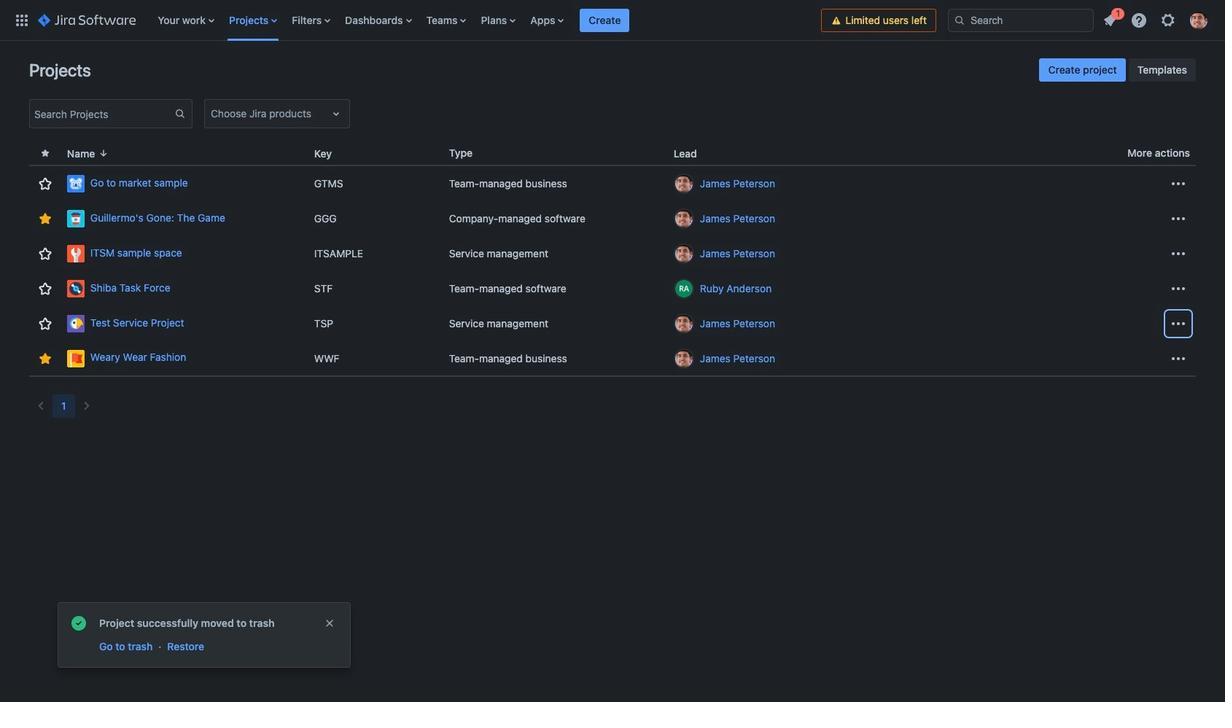 Task type: describe. For each thing, give the bounding box(es) containing it.
3 more image from the top
[[1170, 350, 1188, 367]]

more image for star itsm sample space image
[[1170, 245, 1188, 263]]

1 horizontal spatial list item
[[1098, 5, 1125, 32]]

primary element
[[9, 0, 822, 40]]

previous image
[[32, 398, 50, 415]]

0 horizontal spatial list item
[[580, 0, 630, 40]]

0 horizontal spatial list
[[151, 0, 822, 40]]

more image for star test service project icon
[[1170, 315, 1188, 333]]

open image
[[328, 105, 345, 123]]

star weary wear fashion image
[[36, 350, 54, 367]]

your profile and settings image
[[1191, 11, 1208, 29]]

help image
[[1131, 11, 1149, 29]]

more image for star guillermo's gone: the game image
[[1170, 210, 1188, 228]]

star itsm sample space image
[[36, 245, 54, 263]]



Task type: locate. For each thing, give the bounding box(es) containing it.
2 vertical spatial more image
[[1170, 350, 1188, 367]]

1 more image from the top
[[1170, 210, 1188, 228]]

jira software image
[[38, 11, 136, 29], [38, 11, 136, 29]]

0 vertical spatial more image
[[1170, 175, 1188, 193]]

more image
[[1170, 210, 1188, 228], [1170, 280, 1188, 298], [1170, 350, 1188, 367]]

settings image
[[1160, 11, 1178, 29]]

1 vertical spatial more image
[[1170, 280, 1188, 298]]

next image
[[78, 398, 95, 415]]

list item
[[580, 0, 630, 40], [1098, 5, 1125, 32]]

3 more image from the top
[[1170, 315, 1188, 333]]

notifications image
[[1102, 11, 1119, 29]]

Search Projects text field
[[30, 104, 174, 124]]

dismiss image
[[324, 618, 336, 630]]

2 more image from the top
[[1170, 245, 1188, 263]]

search image
[[954, 14, 966, 26]]

group
[[1040, 58, 1197, 82]]

alert
[[58, 603, 350, 668]]

1 horizontal spatial list
[[1098, 5, 1217, 33]]

more image for star shiba task force image
[[1170, 280, 1188, 298]]

appswitcher icon image
[[13, 11, 31, 29]]

more image
[[1170, 175, 1188, 193], [1170, 245, 1188, 263], [1170, 315, 1188, 333]]

star go to market sample image
[[36, 175, 54, 193]]

2 more image from the top
[[1170, 280, 1188, 298]]

star shiba task force image
[[36, 280, 54, 298]]

2 vertical spatial more image
[[1170, 315, 1188, 333]]

None search field
[[949, 8, 1095, 32]]

success image
[[70, 615, 88, 633]]

1 vertical spatial more image
[[1170, 245, 1188, 263]]

Choose Jira products text field
[[211, 107, 214, 121]]

list
[[151, 0, 822, 40], [1098, 5, 1217, 33]]

Search field
[[949, 8, 1095, 32]]

1 more image from the top
[[1170, 175, 1188, 193]]

0 vertical spatial more image
[[1170, 210, 1188, 228]]

banner
[[0, 0, 1226, 41]]

star test service project image
[[36, 315, 54, 333]]

star guillermo's gone: the game image
[[36, 210, 54, 228]]



Task type: vqa. For each thing, say whether or not it's contained in the screenshot.
Appswitcher Icon
yes



